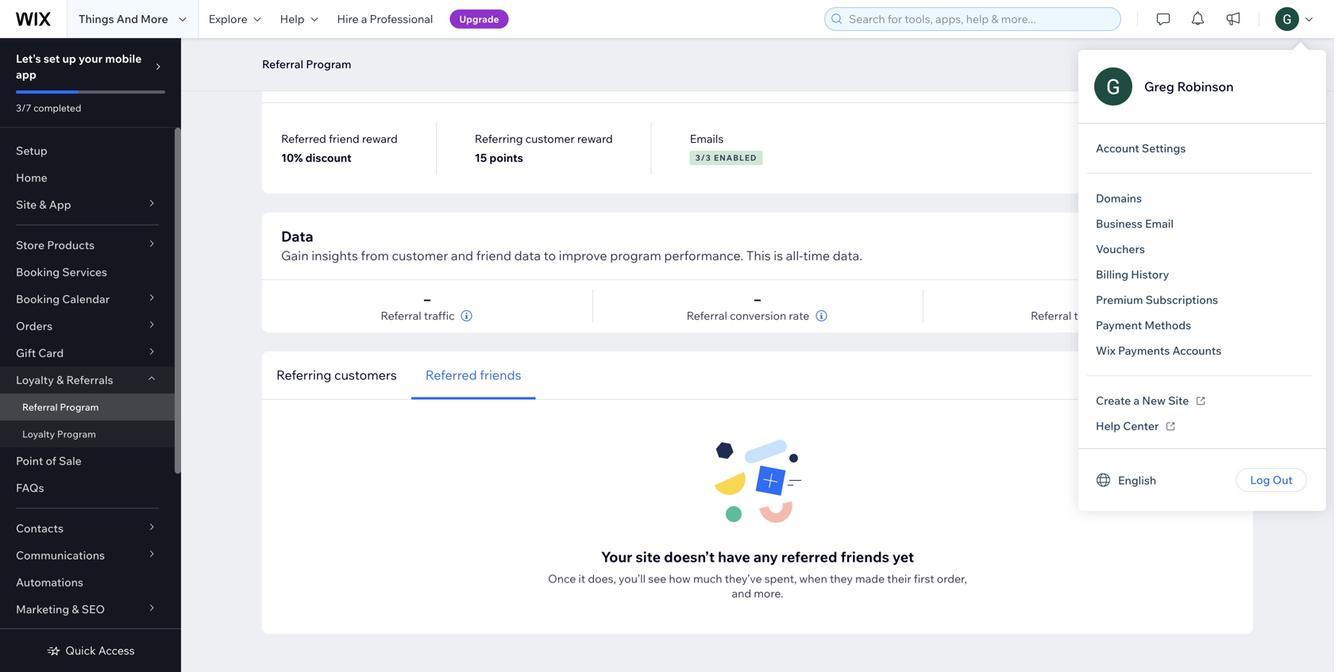 Task type: locate. For each thing, give the bounding box(es) containing it.
referring inside button
[[276, 367, 332, 383]]

0 vertical spatial loyalty
[[16, 373, 54, 387]]

orders button
[[0, 313, 175, 340]]

referrals
[[66, 373, 113, 387]]

emails 3 / 3 enabled
[[690, 132, 757, 163]]

domains
[[1096, 191, 1142, 205]]

0 vertical spatial customer
[[526, 132, 575, 146]]

reward inside referring customer reward 15 points
[[577, 132, 613, 146]]

program inside 'button'
[[1175, 141, 1220, 155]]

0 horizontal spatial &
[[39, 198, 47, 212]]

1 horizontal spatial referred
[[426, 367, 477, 383]]

premium
[[1096, 293, 1143, 307]]

0 vertical spatial &
[[39, 198, 47, 212]]

referred inside button
[[426, 367, 477, 383]]

help inside help center link
[[1096, 419, 1121, 433]]

& for loyalty
[[57, 373, 64, 387]]

quick
[[65, 644, 96, 658]]

email
[[1145, 217, 1174, 231]]

referral program inside referral program link
[[22, 402, 99, 413]]

0 horizontal spatial 3
[[696, 153, 701, 163]]

point of sale
[[16, 454, 82, 468]]

1 horizontal spatial customer
[[526, 132, 575, 146]]

and
[[451, 248, 473, 264], [732, 587, 751, 601]]

1 horizontal spatial help
[[1096, 419, 1121, 433]]

doesn't
[[664, 548, 715, 566]]

and up 'traffic'
[[451, 248, 473, 264]]

log
[[1250, 473, 1270, 487]]

referred up the 10%
[[281, 132, 326, 146]]

0 vertical spatial your
[[321, 69, 353, 87]]

1 horizontal spatial friend
[[476, 248, 512, 264]]

create a new site
[[1096, 394, 1189, 408]]

1 vertical spatial and
[[732, 587, 751, 601]]

total
[[1074, 309, 1098, 323]]

of
[[46, 454, 56, 468]]

– for traffic
[[424, 291, 430, 307]]

program down loyalty & referrals "dropdown button"
[[60, 402, 99, 413]]

2 – from the left
[[755, 291, 761, 307]]

help for help center
[[1096, 419, 1121, 433]]

program for referral program link
[[60, 402, 99, 413]]

10%
[[281, 151, 303, 165]]

store
[[16, 238, 45, 252]]

settings
[[1142, 141, 1186, 155]]

contacts
[[16, 522, 64, 536]]

1 vertical spatial referred
[[426, 367, 477, 383]]

this
[[746, 248, 771, 264]]

– for conversion
[[755, 291, 761, 307]]

referring inside referring customer reward 15 points
[[475, 132, 523, 146]]

0 vertical spatial site
[[16, 198, 37, 212]]

1 vertical spatial referral program
[[22, 402, 99, 413]]

setup link
[[0, 137, 175, 164]]

greg
[[1145, 79, 1175, 95]]

tab list
[[262, 351, 875, 400]]

referral program for referral program link
[[22, 402, 99, 413]]

1 – from the left
[[424, 291, 430, 307]]

and down they've
[[732, 587, 751, 601]]

points
[[490, 151, 523, 165]]

& left seo
[[72, 603, 79, 617]]

site & app button
[[0, 191, 175, 218]]

once
[[548, 572, 576, 586]]

app
[[49, 198, 71, 212]]

1 horizontal spatial reward
[[577, 132, 613, 146]]

2 booking from the top
[[16, 292, 60, 306]]

help button
[[271, 0, 328, 38]]

let's
[[16, 52, 41, 66]]

booking down "store"
[[16, 265, 60, 279]]

referred inside referred friend reward 10% discount
[[281, 132, 326, 146]]

1 vertical spatial &
[[57, 373, 64, 387]]

0 vertical spatial friend
[[329, 132, 360, 146]]

enabled
[[714, 153, 757, 163]]

automations link
[[0, 569, 175, 596]]

booking for booking services
[[16, 265, 60, 279]]

help for help
[[280, 12, 305, 26]]

loyalty for loyalty program
[[22, 429, 55, 440]]

referred for referred friends
[[426, 367, 477, 383]]

insights
[[312, 248, 358, 264]]

0 vertical spatial referred
[[281, 132, 326, 146]]

set
[[43, 52, 60, 66]]

program for referral program "button"
[[306, 57, 351, 71]]

program up sale
[[57, 429, 96, 440]]

referral inside "button"
[[262, 57, 303, 71]]

greg robinson
[[1145, 79, 1234, 95]]

faqs
[[16, 481, 44, 495]]

1 horizontal spatial &
[[57, 373, 64, 387]]

referring customers
[[276, 367, 397, 383]]

1 vertical spatial referring
[[276, 367, 332, 383]]

calendar
[[62, 292, 110, 306]]

payments
[[1118, 344, 1170, 358]]

referral left total
[[1031, 309, 1072, 323]]

does,
[[588, 572, 616, 586]]

2 horizontal spatial &
[[72, 603, 79, 617]]

1 horizontal spatial your
[[601, 548, 633, 566]]

loyalty
[[16, 373, 54, 387], [22, 429, 55, 440]]

a for professional
[[361, 12, 367, 26]]

1 vertical spatial a
[[1134, 394, 1140, 408]]

store products button
[[0, 232, 175, 259]]

0 vertical spatial help
[[280, 12, 305, 26]]

referral program inside referral program "button"
[[262, 57, 351, 71]]

& down card
[[57, 373, 64, 387]]

loyalty inside "dropdown button"
[[16, 373, 54, 387]]

help up referral program "button"
[[280, 12, 305, 26]]

account
[[1096, 141, 1140, 155]]

reward inside referred friend reward 10% discount
[[362, 132, 398, 146]]

1 horizontal spatial and
[[732, 587, 751, 601]]

mobile
[[105, 52, 142, 66]]

booking calendar button
[[0, 286, 175, 313]]

referring for referring customers
[[276, 367, 332, 383]]

referral left conversion
[[687, 309, 727, 323]]

referral down help button
[[262, 57, 303, 71]]

home link
[[0, 164, 175, 191]]

your up "does,"
[[601, 548, 633, 566]]

booking
[[16, 265, 60, 279], [16, 292, 60, 306]]

0 horizontal spatial –
[[424, 291, 430, 307]]

referred down 'traffic'
[[426, 367, 477, 383]]

program inside "button"
[[306, 57, 351, 71]]

referring left customers
[[276, 367, 332, 383]]

0 horizontal spatial site
[[16, 198, 37, 212]]

– up conversion
[[755, 291, 761, 307]]

when
[[799, 572, 828, 586]]

a left new
[[1134, 394, 1140, 408]]

site down home on the left of page
[[16, 198, 37, 212]]

1 horizontal spatial –
[[755, 291, 761, 307]]

up
[[62, 52, 76, 66]]

english
[[1118, 474, 1157, 488]]

services
[[62, 265, 107, 279]]

referred friend reward 10% discount
[[281, 132, 398, 165]]

1 horizontal spatial 3
[[706, 153, 711, 163]]

help center
[[1096, 419, 1159, 433]]

booking services link
[[0, 259, 175, 286]]

referred
[[281, 132, 326, 146], [426, 367, 477, 383]]

point
[[16, 454, 43, 468]]

0 horizontal spatial friends
[[480, 367, 521, 383]]

a for new
[[1134, 394, 1140, 408]]

& for site
[[39, 198, 47, 212]]

wix payments accounts
[[1096, 344, 1222, 358]]

0 vertical spatial referral program
[[262, 57, 351, 71]]

1 vertical spatial loyalty
[[22, 429, 55, 440]]

reward for referred friend reward
[[362, 132, 398, 146]]

0 horizontal spatial and
[[451, 248, 473, 264]]

referring
[[475, 132, 523, 146], [276, 367, 332, 383]]

0 vertical spatial booking
[[16, 265, 60, 279]]

program down the hire
[[306, 57, 351, 71]]

0 horizontal spatial friend
[[329, 132, 360, 146]]

& inside loyalty & referrals "dropdown button"
[[57, 373, 64, 387]]

referring up points
[[475, 132, 523, 146]]

0 horizontal spatial reward
[[362, 132, 398, 146]]

loyalty up point
[[22, 429, 55, 440]]

referral total sales
[[1031, 309, 1126, 323]]

& inside marketing & seo popup button
[[72, 603, 79, 617]]

1 vertical spatial booking
[[16, 292, 60, 306]]

booking for booking calendar
[[16, 292, 60, 306]]

data
[[514, 248, 541, 264]]

your right refer
[[321, 69, 353, 87]]

quick access
[[65, 644, 135, 658]]

1 horizontal spatial friends
[[841, 548, 889, 566]]

create
[[1096, 394, 1131, 408]]

program
[[306, 57, 351, 71], [1175, 141, 1220, 155], [60, 402, 99, 413], [57, 429, 96, 440]]

orders
[[16, 319, 53, 333]]

referral program up loyalty program
[[22, 402, 99, 413]]

help inside help button
[[280, 12, 305, 26]]

referral up loyalty program
[[22, 402, 58, 413]]

1 reward from the left
[[362, 132, 398, 146]]

1 vertical spatial help
[[1096, 419, 1121, 433]]

loyalty & referrals button
[[0, 367, 175, 394]]

wix
[[1096, 344, 1116, 358]]

booking up orders
[[16, 292, 60, 306]]

marketing & seo button
[[0, 596, 175, 624]]

1 vertical spatial friend
[[476, 248, 512, 264]]

1 horizontal spatial referring
[[475, 132, 523, 146]]

1 horizontal spatial site
[[1168, 394, 1189, 408]]

they've
[[725, 572, 762, 586]]

1 vertical spatial your
[[601, 548, 633, 566]]

much
[[693, 572, 722, 586]]

friend inside data gain insights from customer and friend data to improve program performance. this is all-time data.
[[476, 248, 512, 264]]

customer inside referring customer reward 15 points
[[526, 132, 575, 146]]

1 horizontal spatial referral program
[[262, 57, 351, 71]]

friend
[[329, 132, 360, 146], [476, 248, 512, 264]]

first
[[914, 572, 935, 586]]

business email
[[1096, 217, 1174, 231]]

& left 'app'
[[39, 198, 47, 212]]

& for marketing
[[72, 603, 79, 617]]

3
[[696, 153, 701, 163], [706, 153, 711, 163]]

help down "create"
[[1096, 419, 1121, 433]]

1 vertical spatial customer
[[392, 248, 448, 264]]

2 reward from the left
[[577, 132, 613, 146]]

from
[[361, 248, 389, 264]]

friend inside referred friend reward 10% discount
[[329, 132, 360, 146]]

0 horizontal spatial referral program
[[22, 402, 99, 413]]

loyalty down gift card
[[16, 373, 54, 387]]

1 vertical spatial friends
[[841, 548, 889, 566]]

friend left data
[[476, 248, 512, 264]]

& inside site & app dropdown button
[[39, 198, 47, 212]]

manage
[[1130, 141, 1172, 155]]

referral program down help button
[[262, 57, 351, 71]]

site right new
[[1168, 394, 1189, 408]]

2 vertical spatial &
[[72, 603, 79, 617]]

your inside your site doesn't have any referred friends yet once it does, you'll see how much they've spent, when they made their first order, and more.
[[601, 548, 633, 566]]

friend up discount
[[329, 132, 360, 146]]

1 booking from the top
[[16, 265, 60, 279]]

wix payments accounts link
[[1083, 338, 1235, 364]]

0 horizontal spatial referring
[[276, 367, 332, 383]]

0 horizontal spatial help
[[280, 12, 305, 26]]

program for loyalty program link
[[57, 429, 96, 440]]

– up referral traffic
[[424, 291, 430, 307]]

a right the hire
[[361, 12, 367, 26]]

automations
[[16, 576, 83, 590]]

site
[[636, 548, 661, 566]]

0 horizontal spatial a
[[361, 12, 367, 26]]

referral left 'traffic'
[[381, 309, 422, 323]]

gift card
[[16, 346, 64, 360]]

booking inside booking services link
[[16, 265, 60, 279]]

program right manage
[[1175, 141, 1220, 155]]

0 vertical spatial friends
[[480, 367, 521, 383]]

home
[[16, 171, 47, 185]]

1 3 from the left
[[696, 153, 701, 163]]

log out
[[1250, 473, 1293, 487]]

booking inside "booking calendar" dropdown button
[[16, 292, 60, 306]]

0 vertical spatial a
[[361, 12, 367, 26]]

0 vertical spatial referring
[[475, 132, 523, 146]]

0 vertical spatial and
[[451, 248, 473, 264]]

0 horizontal spatial customer
[[392, 248, 448, 264]]

gift card button
[[0, 340, 175, 367]]

referral
[[262, 57, 303, 71], [381, 309, 422, 323], [687, 309, 727, 323], [1031, 309, 1072, 323], [22, 402, 58, 413]]

it
[[579, 572, 586, 586]]

1 horizontal spatial a
[[1134, 394, 1140, 408]]

0 horizontal spatial referred
[[281, 132, 326, 146]]



Task type: vqa. For each thing, say whether or not it's contained in the screenshot.
Hello world! text field
no



Task type: describe. For each thing, give the bounding box(es) containing it.
marketing
[[16, 603, 69, 617]]

referring customers button
[[262, 351, 411, 400]]

referring customer reward 15 points
[[475, 132, 613, 165]]

friends inside your site doesn't have any referred friends yet once it does, you'll see how much they've spent, when they made their first order, and more.
[[841, 548, 889, 566]]

store products
[[16, 238, 95, 252]]

methods
[[1145, 319, 1191, 332]]

sale
[[59, 454, 82, 468]]

1 vertical spatial site
[[1168, 394, 1189, 408]]

friends
[[356, 69, 407, 87]]

referring for referring customer reward 15 points
[[475, 132, 523, 146]]

upgrade
[[459, 13, 499, 25]]

premium subscriptions
[[1096, 293, 1218, 307]]

they
[[830, 572, 853, 586]]

your site doesn't have any referred friends yet once it does, you'll see how much they've spent, when they made their first order, and more.
[[548, 548, 967, 601]]

let's set up your mobile app
[[16, 52, 142, 81]]

refer your friends
[[281, 69, 407, 87]]

card
[[38, 346, 64, 360]]

completed
[[34, 102, 81, 114]]

referral inside sidebar element
[[22, 402, 58, 413]]

and inside data gain insights from customer and friend data to improve program performance. this is all-time data.
[[451, 248, 473, 264]]

explore
[[209, 12, 248, 26]]

sidebar element
[[0, 38, 181, 673]]

robinson
[[1177, 79, 1234, 95]]

manage program
[[1130, 141, 1220, 155]]

2 3 from the left
[[706, 153, 711, 163]]

all-
[[786, 248, 803, 264]]

reward for referring customer reward
[[577, 132, 613, 146]]

history
[[1131, 268, 1169, 282]]

3/7 completed
[[16, 102, 81, 114]]

yet
[[893, 548, 914, 566]]

how
[[669, 572, 691, 586]]

payment methods link
[[1083, 313, 1204, 338]]

products
[[47, 238, 95, 252]]

made
[[855, 572, 885, 586]]

/
[[701, 153, 706, 163]]

vouchers link
[[1083, 237, 1158, 262]]

loyalty & referrals
[[16, 373, 113, 387]]

referred for referred friend reward 10% discount
[[281, 132, 326, 146]]

marketing & seo
[[16, 603, 105, 617]]

program for manage program 'button'
[[1175, 141, 1220, 155]]

professional
[[370, 12, 433, 26]]

your
[[79, 52, 103, 66]]

friends inside button
[[480, 367, 521, 383]]

tab list containing referring customers
[[262, 351, 875, 400]]

site inside dropdown button
[[16, 198, 37, 212]]

15
[[475, 151, 487, 165]]

program
[[610, 248, 661, 264]]

see
[[648, 572, 667, 586]]

referral program for referral program "button"
[[262, 57, 351, 71]]

communications button
[[0, 542, 175, 569]]

referred friends button
[[411, 351, 536, 400]]

access
[[98, 644, 135, 658]]

referral program button
[[254, 52, 359, 76]]

billing history link
[[1083, 262, 1182, 288]]

referral program link
[[0, 394, 175, 421]]

payment
[[1096, 319, 1142, 332]]

english link
[[1083, 469, 1169, 493]]

communications
[[16, 549, 105, 563]]

more.
[[754, 587, 784, 601]]

help center link
[[1083, 414, 1186, 439]]

discount
[[305, 151, 352, 165]]

and
[[117, 12, 138, 26]]

new
[[1142, 394, 1166, 408]]

spent,
[[765, 572, 797, 586]]

accounts
[[1173, 344, 1222, 358]]

0 horizontal spatial your
[[321, 69, 353, 87]]

and inside your site doesn't have any referred friends yet once it does, you'll see how much they've spent, when they made their first order, and more.
[[732, 587, 751, 601]]

out
[[1273, 473, 1293, 487]]

data
[[281, 228, 313, 245]]

you'll
[[619, 572, 646, 586]]

customer inside data gain insights from customer and friend data to improve program performance. this is all-time data.
[[392, 248, 448, 264]]

hire
[[337, 12, 359, 26]]

referred friends
[[426, 367, 521, 383]]

referral traffic
[[381, 309, 455, 323]]

loyalty for loyalty & referrals
[[16, 373, 54, 387]]

referral conversion rate
[[687, 309, 810, 323]]

rate
[[789, 309, 810, 323]]

subscriptions
[[1146, 293, 1218, 307]]

Search for tools, apps, help & more... field
[[844, 8, 1116, 30]]

account settings link
[[1083, 136, 1199, 161]]

any
[[754, 548, 778, 566]]

domains link
[[1083, 186, 1155, 211]]

to
[[544, 248, 556, 264]]

manage program button
[[1115, 137, 1234, 160]]

business email link
[[1083, 211, 1187, 237]]



